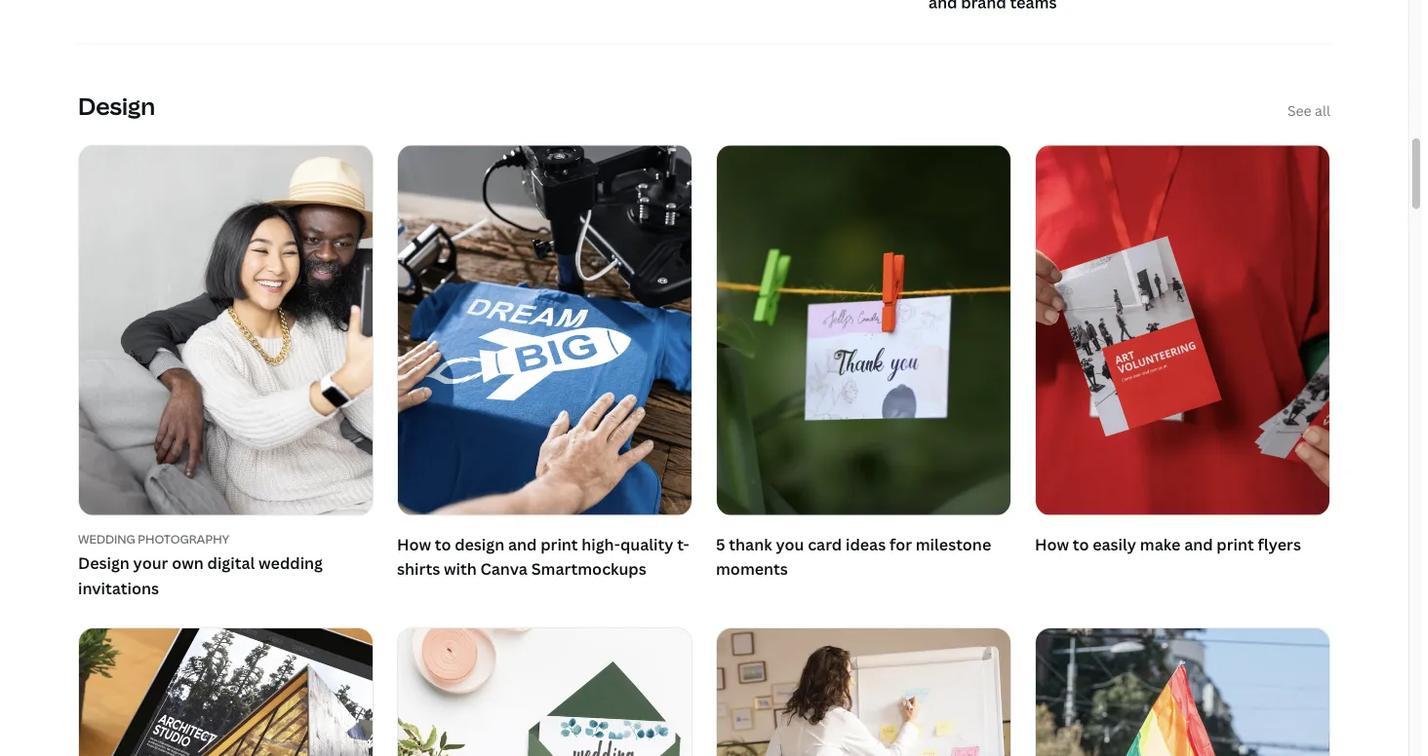 Task type: vqa. For each thing, say whether or not it's contained in the screenshot.
thank
yes



Task type: locate. For each thing, give the bounding box(es) containing it.
all
[[1315, 101, 1330, 120]]

digital
[[207, 553, 255, 574]]

2 to from the left
[[1073, 534, 1089, 555]]

design
[[78, 90, 155, 122], [78, 553, 130, 574]]

how inside how to design and print high-quality t- shirts with canva smartmockups
[[397, 534, 431, 555]]

1 horizontal spatial and
[[1184, 534, 1213, 555]]

shirts
[[397, 559, 440, 580]]

1 horizontal spatial print
[[1217, 534, 1254, 555]]

high-
[[582, 534, 620, 555]]

2 print from the left
[[1217, 534, 1254, 555]]

and up canva
[[508, 534, 537, 555]]

2 and from the left
[[1184, 534, 1213, 555]]

0 horizontal spatial to
[[435, 534, 451, 555]]

own
[[172, 553, 204, 574]]

how up the shirts
[[397, 534, 431, 555]]

business coach presenting flowchart on board image
[[717, 629, 1011, 757]]

to
[[435, 534, 451, 555], [1073, 534, 1089, 555]]

1 horizontal spatial to
[[1073, 534, 1089, 555]]

1 print from the left
[[541, 534, 578, 555]]

to inside how to design and print high-quality t- shirts with canva smartmockups
[[435, 534, 451, 555]]

2 design from the top
[[78, 553, 130, 574]]

photography
[[138, 532, 230, 548]]

1 horizontal spatial how
[[1035, 534, 1069, 555]]

print left flyers
[[1217, 534, 1254, 555]]

wedding photography design your own digital wedding invitations
[[78, 532, 323, 599]]

1 how from the left
[[397, 534, 431, 555]]

0 vertical spatial design
[[78, 90, 155, 122]]

print
[[541, 534, 578, 555], [1217, 534, 1254, 555]]

1 and from the left
[[508, 534, 537, 555]]

to up with
[[435, 534, 451, 555]]

to left easily
[[1073, 534, 1089, 555]]

print up "smartmockups"
[[541, 534, 578, 555]]

see all link
[[1288, 100, 1330, 122]]

how to easily make and print flyers link
[[1035, 145, 1330, 561]]

to for design
[[435, 534, 451, 555]]

see all
[[1288, 101, 1330, 120]]

1 vertical spatial design
[[78, 553, 130, 574]]

canva
[[480, 559, 528, 580]]

how for how to design and print high-quality t- shirts with canva smartmockups
[[397, 534, 431, 555]]

1 to from the left
[[435, 534, 451, 555]]

thank
[[729, 534, 772, 555]]

how left easily
[[1035, 534, 1069, 555]]

0 horizontal spatial how
[[397, 534, 431, 555]]

5
[[716, 534, 725, 555]]

design
[[455, 534, 504, 555]]

to for easily
[[1073, 534, 1089, 555]]

and
[[508, 534, 537, 555], [1184, 534, 1213, 555]]

2 how from the left
[[1035, 534, 1069, 555]]

pexels thới nam cao 10806198 image
[[717, 146, 1011, 515]]

0 horizontal spatial print
[[541, 534, 578, 555]]

card
[[808, 534, 842, 555]]

how
[[397, 534, 431, 555], [1035, 534, 1069, 555]]

for
[[890, 534, 912, 555]]

0 horizontal spatial and
[[508, 534, 537, 555]]

and right make
[[1184, 534, 1213, 555]]

make
[[1140, 534, 1181, 555]]

5 thank you card ideas for milestone moments link
[[716, 145, 1011, 586]]



Task type: describe. For each thing, give the bounding box(es) containing it.
print inside how to design and print high-quality t- shirts with canva smartmockups
[[541, 534, 578, 555]]

crowd raising and holding rainbow gay and trans flags during a gay pride. image
[[1036, 629, 1329, 757]]

flyers
[[1258, 534, 1301, 555]]

design inside wedding photography design your own digital wedding invitations
[[78, 553, 130, 574]]

milestone
[[916, 534, 991, 555]]

easily
[[1093, 534, 1136, 555]]

see
[[1288, 101, 1312, 120]]

t-
[[677, 534, 689, 555]]

1 design from the top
[[78, 90, 155, 122]]

5 thank you card ideas for milestone moments
[[716, 534, 991, 580]]

how to design and print high-quality t- shirts with canva smartmockups
[[397, 534, 689, 580]]

how to easily make and print flyers
[[1035, 534, 1301, 555]]

wedding
[[78, 532, 135, 548]]

wedding
[[259, 553, 323, 574]]

wedding photography link
[[78, 532, 374, 548]]

and inside how to design and print high-quality t- shirts with canva smartmockups
[[508, 534, 537, 555]]

smartmockups
[[531, 559, 646, 580]]

your
[[133, 553, 168, 574]]

moments
[[716, 559, 788, 580]]

design your own digital wedding invitations link
[[78, 551, 374, 601]]

you
[[776, 534, 804, 555]]

ideas
[[846, 534, 886, 555]]

quality
[[620, 534, 674, 555]]

with
[[444, 559, 477, 580]]

how for how to easily make and print flyers
[[1035, 534, 1069, 555]]

invitations
[[78, 578, 159, 599]]

how to design and print high-quality t- shirts with canva smartmockups link
[[397, 145, 693, 586]]



